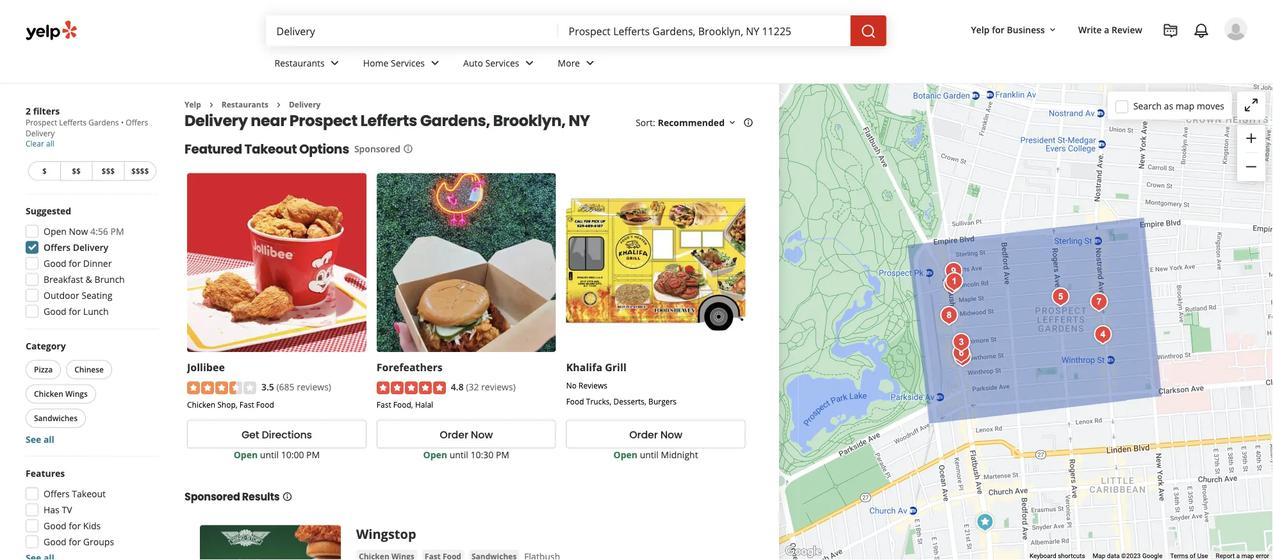 Task type: vqa. For each thing, say whether or not it's contained in the screenshot.
Search image
yes



Task type: locate. For each thing, give the bounding box(es) containing it.
order up open until midnight
[[629, 428, 658, 442]]

all right clear
[[46, 138, 54, 149]]

none field up business categories element
[[569, 24, 840, 38]]

1 horizontal spatial takeout
[[245, 140, 297, 158]]

good for kids
[[44, 520, 101, 533]]

open until 10:00 pm
[[234, 449, 320, 462]]

of
[[1190, 553, 1196, 560]]

good down has tv
[[44, 520, 66, 533]]

pm right 10:30
[[496, 449, 509, 462]]

order now
[[440, 428, 493, 442], [629, 428, 683, 442]]

0 horizontal spatial pm
[[111, 226, 124, 238]]

data
[[1107, 553, 1120, 560]]

1 vertical spatial sponsored
[[185, 490, 240, 505]]

16 chevron right v2 image
[[274, 100, 284, 110]]

4 24 chevron down v2 image from the left
[[583, 55, 598, 71]]

yelp for yelp link
[[185, 99, 201, 110]]

0 horizontal spatial chicken
[[34, 389, 63, 400]]

until left midnight at the right of page
[[640, 449, 659, 462]]

1 horizontal spatial food
[[566, 397, 584, 407]]

keyboard shortcuts
[[1030, 553, 1085, 560]]

0 vertical spatial restaurants
[[275, 57, 325, 69]]

pm
[[111, 226, 124, 238], [306, 449, 320, 462], [496, 449, 509, 462]]

24 chevron down v2 image inside "home services" link
[[427, 55, 443, 71]]

camillo image
[[1087, 290, 1112, 315]]

for
[[992, 23, 1005, 36], [69, 258, 81, 270], [69, 306, 81, 318], [69, 520, 81, 533], [69, 536, 81, 549]]

pm right 4:56
[[111, 226, 124, 238]]

2 services from the left
[[485, 57, 519, 69]]

1 vertical spatial offers
[[44, 242, 71, 254]]

1 vertical spatial all
[[44, 434, 54, 446]]

$$ button
[[60, 161, 92, 181]]

2 horizontal spatial pm
[[496, 449, 509, 462]]

until down get directions
[[260, 449, 279, 462]]

features
[[26, 468, 65, 480]]

3.5
[[261, 381, 274, 393]]

for inside "yelp for business" button
[[992, 23, 1005, 36]]

good up breakfast
[[44, 258, 66, 270]]

1 horizontal spatial fast
[[377, 400, 391, 411]]

now up 10:30
[[471, 428, 493, 442]]

pm inside group
[[111, 226, 124, 238]]

0 vertical spatial yelp
[[971, 23, 990, 36]]

prospect down 2 filters
[[26, 117, 57, 128]]

prospect
[[289, 110, 357, 131], [26, 117, 57, 128]]

offers up has tv
[[44, 488, 70, 501]]

open down get
[[234, 449, 258, 462]]

report
[[1216, 553, 1235, 560]]

2 none field from the left
[[569, 24, 840, 38]]

1 horizontal spatial until
[[450, 449, 468, 462]]

3 good from the top
[[44, 520, 66, 533]]

reviews) right (32
[[481, 381, 516, 393]]

1 vertical spatial a
[[1237, 553, 1240, 560]]

1 vertical spatial restaurants
[[222, 99, 268, 110]]

now up midnight at the right of page
[[661, 428, 683, 442]]

4:56
[[90, 226, 108, 238]]

group containing category
[[23, 340, 159, 446]]

a right the report
[[1237, 553, 1240, 560]]

1 good from the top
[[44, 258, 66, 270]]

none field up "home services" link
[[277, 24, 548, 38]]

1 horizontal spatial lefferts
[[360, 110, 417, 131]]

1 horizontal spatial now
[[471, 428, 493, 442]]

0 horizontal spatial reviews)
[[297, 381, 331, 393]]

order now for forefeathers
[[440, 428, 493, 442]]

lefferts
[[360, 110, 417, 131], [59, 117, 86, 128]]

breakfast
[[44, 274, 83, 286]]

delivery right 16 chevron right v2 icon
[[289, 99, 321, 110]]

now left 4:56
[[69, 226, 88, 238]]

recommended
[[658, 117, 725, 129]]

jollibee
[[187, 361, 225, 375]]

good for good for dinner
[[44, 258, 66, 270]]

16 chevron down v2 image
[[1048, 25, 1058, 35], [727, 118, 738, 128]]

for for kids
[[69, 520, 81, 533]]

1 vertical spatial yelp
[[185, 99, 201, 110]]

for up good for groups
[[69, 520, 81, 533]]

$$$$
[[131, 166, 149, 177]]

1 horizontal spatial chicken
[[187, 400, 215, 411]]

reviews)
[[297, 381, 331, 393], [481, 381, 516, 393]]

google
[[1143, 553, 1163, 560]]

1 horizontal spatial order now link
[[566, 421, 746, 449]]

chicken shop, fast food
[[187, 400, 274, 411]]

wingstop link
[[356, 526, 416, 544]]

0 horizontal spatial none field
[[277, 24, 548, 38]]

1 vertical spatial 16 info v2 image
[[403, 144, 413, 154]]

0 horizontal spatial sponsored
[[185, 490, 240, 505]]

sponsored left results
[[185, 490, 240, 505]]

None search field
[[266, 15, 889, 46]]

1 horizontal spatial order now
[[629, 428, 683, 442]]

0 vertical spatial takeout
[[245, 140, 297, 158]]

1 services from the left
[[391, 57, 425, 69]]

delivery down open now 4:56 pm
[[73, 242, 108, 254]]

open down suggested
[[44, 226, 67, 238]]

2 until from the left
[[450, 449, 468, 462]]

0 horizontal spatial takeout
[[72, 488, 106, 501]]

16 chevron down v2 image right recommended
[[727, 118, 738, 128]]

24 chevron down v2 image for home services
[[427, 55, 443, 71]]

a right write
[[1104, 23, 1110, 36]]

chicken down pizza button at the left bottom of the page
[[34, 389, 63, 400]]

1 horizontal spatial 16 chevron down v2 image
[[1048, 25, 1058, 35]]

1 order now link from the left
[[377, 421, 556, 449]]

seating
[[82, 290, 112, 302]]

open down the desserts,
[[614, 449, 638, 462]]

chicken for chicken wings
[[34, 389, 63, 400]]

sponsored for sponsored results
[[185, 490, 240, 505]]

midnight
[[661, 449, 698, 462]]

1 none field from the left
[[277, 24, 548, 38]]

good for good for kids
[[44, 520, 66, 533]]

1 horizontal spatial sponsored
[[354, 143, 401, 155]]

24 chevron down v2 image right auto services
[[522, 55, 537, 71]]

order now up open until 10:30 pm
[[440, 428, 493, 442]]

a for report
[[1237, 553, 1240, 560]]

map right the as
[[1176, 100, 1195, 112]]

food
[[566, 397, 584, 407], [256, 400, 274, 411]]

chicken
[[34, 389, 63, 400], [187, 400, 215, 411]]

lefferts down "home services" link
[[360, 110, 417, 131]]

Near text field
[[569, 24, 840, 38]]

1 horizontal spatial restaurants
[[275, 57, 325, 69]]

until for jollibee
[[260, 449, 279, 462]]

reviews) right (685
[[297, 381, 331, 393]]

0 horizontal spatial 16 info v2 image
[[403, 144, 413, 154]]

fast right shop,
[[240, 400, 254, 411]]

delivery down 2 filters
[[26, 128, 55, 138]]

takeout down near
[[245, 140, 297, 158]]

bonafini image
[[949, 341, 974, 367]]

1 horizontal spatial pm
[[306, 449, 320, 462]]

sort:
[[636, 117, 655, 129]]

sandwiches
[[34, 413, 78, 424]]

4 good from the top
[[44, 536, 66, 549]]

fast
[[240, 400, 254, 411], [377, 400, 391, 411]]

order now link up open until 10:30 pm
[[377, 421, 556, 449]]

gino's brick oven pizza & trattoria image
[[940, 272, 965, 297]]

get
[[242, 428, 259, 442]]

a
[[1104, 23, 1110, 36], [1237, 553, 1240, 560]]

restaurants link up delivery link
[[264, 46, 353, 83]]

0 horizontal spatial restaurants
[[222, 99, 268, 110]]

restaurants up delivery link
[[275, 57, 325, 69]]

1 vertical spatial offers delivery
[[44, 242, 108, 254]]

2 fast from the left
[[377, 400, 391, 411]]

2 24 chevron down v2 image from the left
[[427, 55, 443, 71]]

0 vertical spatial a
[[1104, 23, 1110, 36]]

terms of use link
[[1170, 553, 1208, 560]]

1 vertical spatial map
[[1242, 553, 1254, 560]]

search as map moves
[[1134, 100, 1225, 112]]

now for khalifa grill
[[661, 428, 683, 442]]

1 order now from the left
[[440, 428, 493, 442]]

for up breakfast & brunch
[[69, 258, 81, 270]]

map left error
[[1242, 553, 1254, 560]]

zoom out image
[[1244, 159, 1259, 175]]

0 vertical spatial 16 info v2 image
[[743, 118, 754, 128]]

2 order now link from the left
[[566, 421, 746, 449]]

1 24 chevron down v2 image from the left
[[327, 55, 343, 71]]

3 until from the left
[[640, 449, 659, 462]]

sandwiches button
[[26, 409, 86, 428]]

fast left food,
[[377, 400, 391, 411]]

all for see all
[[44, 434, 54, 446]]

16 chevron down v2 image for yelp for business
[[1048, 25, 1058, 35]]

3 24 chevron down v2 image from the left
[[522, 55, 537, 71]]

1 horizontal spatial order
[[629, 428, 658, 442]]

2 order now from the left
[[629, 428, 683, 442]]

24 chevron down v2 image inside more link
[[583, 55, 598, 71]]

wingstop image
[[972, 510, 998, 536]]

good down outdoor
[[44, 306, 66, 318]]

1 vertical spatial takeout
[[72, 488, 106, 501]]

order now up open until midnight
[[629, 428, 683, 442]]

pm right 10:00
[[306, 449, 320, 462]]

reviews
[[579, 381, 608, 391]]

chicken left shop,
[[187, 400, 215, 411]]

offers delivery
[[26, 117, 148, 138], [44, 242, 108, 254]]

gardens,
[[420, 110, 490, 131]]

offers delivery down filters
[[26, 117, 148, 138]]

1 reviews) from the left
[[297, 381, 331, 393]]

food down '3.5'
[[256, 400, 274, 411]]

recommended button
[[658, 117, 738, 129]]

2 horizontal spatial now
[[661, 428, 683, 442]]

0 vertical spatial sponsored
[[354, 143, 401, 155]]

use
[[1198, 553, 1208, 560]]

yelp for business
[[971, 23, 1045, 36]]

16 chevron down v2 image right business
[[1048, 25, 1058, 35]]

category
[[26, 340, 66, 352]]

0 horizontal spatial a
[[1104, 23, 1110, 36]]

1 horizontal spatial yelp
[[971, 23, 990, 36]]

2 horizontal spatial until
[[640, 449, 659, 462]]

1 order from the left
[[440, 428, 468, 442]]

sponsored
[[354, 143, 401, 155], [185, 490, 240, 505]]

yelp for yelp for business
[[971, 23, 990, 36]]

0 horizontal spatial order
[[440, 428, 468, 442]]

0 horizontal spatial lefferts
[[59, 117, 86, 128]]

1 until from the left
[[260, 449, 279, 462]]

2 good from the top
[[44, 306, 66, 318]]

sponsored for sponsored
[[354, 143, 401, 155]]

shortcuts
[[1058, 553, 1085, 560]]

map
[[1176, 100, 1195, 112], [1242, 553, 1254, 560]]

1 horizontal spatial a
[[1237, 553, 1240, 560]]

open inside group
[[44, 226, 67, 238]]

0 horizontal spatial yelp
[[185, 99, 201, 110]]

24 chevron down v2 image right more on the top left
[[583, 55, 598, 71]]

food inside khalifa grill no reviews food trucks, desserts, burgers
[[566, 397, 584, 407]]

0 horizontal spatial map
[[1176, 100, 1195, 112]]

offers up good for dinner
[[44, 242, 71, 254]]

0 horizontal spatial services
[[391, 57, 425, 69]]

16 chevron down v2 image inside "yelp for business" button
[[1048, 25, 1058, 35]]

16 chevron down v2 image for recommended
[[727, 118, 738, 128]]

good for dinner
[[44, 258, 112, 270]]

auto services
[[463, 57, 519, 69]]

None field
[[277, 24, 548, 38], [569, 24, 840, 38]]

0 horizontal spatial 16 chevron down v2 image
[[727, 118, 738, 128]]

24 chevron down v2 image left home
[[327, 55, 343, 71]]

see all
[[26, 434, 54, 446]]

order up open until 10:30 pm
[[440, 428, 468, 442]]

restaurants link
[[264, 46, 353, 83], [222, 99, 268, 110]]

group
[[1237, 125, 1266, 181], [22, 205, 159, 322], [23, 340, 159, 446], [22, 468, 159, 561]]

1 horizontal spatial 16 info v2 image
[[743, 118, 754, 128]]

yelp left business
[[971, 23, 990, 36]]

write
[[1079, 23, 1102, 36]]

outdoor
[[44, 290, 79, 302]]

offers right •
[[126, 117, 148, 128]]

jollibee link
[[187, 361, 225, 375]]

1 vertical spatial chicken
[[187, 400, 215, 411]]

khalifa grill no reviews food trucks, desserts, burgers
[[566, 361, 677, 407]]

services right auto
[[485, 57, 519, 69]]

0 horizontal spatial until
[[260, 449, 279, 462]]

0 vertical spatial 16 chevron down v2 image
[[1048, 25, 1058, 35]]

open left 10:30
[[423, 449, 447, 462]]

2 order from the left
[[629, 428, 658, 442]]

open for forefeathers
[[423, 449, 447, 462]]

24 chevron down v2 image inside auto services 'link'
[[522, 55, 537, 71]]

0 horizontal spatial order now
[[440, 428, 493, 442]]

error
[[1256, 553, 1270, 560]]

0 horizontal spatial order now link
[[377, 421, 556, 449]]

1 horizontal spatial reviews)
[[481, 381, 516, 393]]

takeout for featured
[[245, 140, 297, 158]]

prospect up options in the top of the page
[[289, 110, 357, 131]]

1 horizontal spatial none field
[[569, 24, 840, 38]]

clear
[[26, 138, 44, 149]]

0 horizontal spatial fast
[[240, 400, 254, 411]]

order
[[440, 428, 468, 442], [629, 428, 658, 442]]

4.8
[[451, 381, 464, 393]]

24 chevron down v2 image left auto
[[427, 55, 443, 71]]

food down no
[[566, 397, 584, 407]]

sponsored down delivery near prospect lefferts gardens, brooklyn, ny
[[354, 143, 401, 155]]

restaurants right 16 chevron right v2 image
[[222, 99, 268, 110]]

takeout
[[245, 140, 297, 158], [72, 488, 106, 501]]

16 info v2 image right recommended "popup button"
[[743, 118, 754, 128]]

24 chevron down v2 image inside restaurants link
[[327, 55, 343, 71]]

16 chevron down v2 image inside recommended "popup button"
[[727, 118, 738, 128]]

0 vertical spatial chicken
[[34, 389, 63, 400]]

24 chevron down v2 image
[[327, 55, 343, 71], [427, 55, 443, 71], [522, 55, 537, 71], [583, 55, 598, 71]]

pm for get
[[306, 449, 320, 462]]

order for forefeathers
[[440, 428, 468, 442]]

restaurants
[[275, 57, 325, 69], [222, 99, 268, 110]]

services right home
[[391, 57, 425, 69]]

a for write
[[1104, 23, 1110, 36]]

takeout up tv
[[72, 488, 106, 501]]

2 reviews) from the left
[[481, 381, 516, 393]]

groups
[[83, 536, 114, 549]]

16 info v2 image down delivery near prospect lefferts gardens, brooklyn, ny
[[403, 144, 413, 154]]

0 vertical spatial all
[[46, 138, 54, 149]]

services inside 'link'
[[485, 57, 519, 69]]

good down good for kids
[[44, 536, 66, 549]]

review
[[1112, 23, 1143, 36]]

1 horizontal spatial map
[[1242, 553, 1254, 560]]

offers delivery up good for dinner
[[44, 242, 108, 254]]

$
[[42, 166, 47, 177]]

restaurants link right 16 chevron right v2 image
[[222, 99, 268, 110]]

for down good for kids
[[69, 536, 81, 549]]

chinese button
[[66, 360, 112, 380]]

no
[[566, 381, 577, 391]]

yelp inside button
[[971, 23, 990, 36]]

for left business
[[992, 23, 1005, 36]]

forefeathers
[[377, 361, 443, 375]]

yelp left 16 chevron right v2 image
[[185, 99, 201, 110]]

business
[[1007, 23, 1045, 36]]

order now link up open until midnight
[[566, 421, 746, 449]]

$$$$ button
[[124, 161, 156, 181]]

zanmi image
[[1090, 322, 1116, 348]]

all right the 'see'
[[44, 434, 54, 446]]

1 horizontal spatial services
[[485, 57, 519, 69]]

map for moves
[[1176, 100, 1195, 112]]

lefferts down filters
[[59, 117, 86, 128]]

has
[[44, 504, 59, 517]]

until left 10:30
[[450, 449, 468, 462]]

0 vertical spatial map
[[1176, 100, 1195, 112]]

for down the outdoor seating
[[69, 306, 81, 318]]

1 vertical spatial 16 chevron down v2 image
[[727, 118, 738, 128]]

pm for order
[[496, 449, 509, 462]]

moves
[[1197, 100, 1225, 112]]

16 info v2 image
[[743, 118, 754, 128], [403, 144, 413, 154]]

lunch
[[83, 306, 109, 318]]

chicken inside button
[[34, 389, 63, 400]]

delivery up the featured
[[185, 110, 248, 131]]

outdoor seating
[[44, 290, 112, 302]]

0 horizontal spatial prospect
[[26, 117, 57, 128]]

khalifa grill link
[[566, 361, 627, 375]]

24 chevron down v2 image for restaurants
[[327, 55, 343, 71]]

1 horizontal spatial prospect
[[289, 110, 357, 131]]



Task type: describe. For each thing, give the bounding box(es) containing it.
16 info v2 image for featured takeout options
[[403, 144, 413, 154]]

khalifa
[[566, 361, 602, 375]]

plg coffee house and tavern image
[[1048, 285, 1074, 310]]

zoom in image
[[1244, 131, 1259, 146]]

clear all link
[[26, 138, 54, 149]]

write a review
[[1079, 23, 1143, 36]]

mateo r. image
[[1225, 17, 1248, 40]]

offers delivery inside group
[[44, 242, 108, 254]]

home services
[[363, 57, 425, 69]]

map data ©2023 google
[[1093, 553, 1163, 560]]

halal
[[415, 400, 433, 411]]

0 vertical spatial offers
[[126, 117, 148, 128]]

restaurants inside business categories element
[[275, 57, 325, 69]]

open until midnight
[[614, 449, 698, 462]]

©2023
[[1122, 553, 1141, 560]]

results
[[242, 490, 280, 505]]

directions
[[262, 428, 312, 442]]

home
[[363, 57, 389, 69]]

write a review link
[[1073, 18, 1148, 41]]

open for khalifa grill
[[614, 449, 638, 462]]

order for khalifa grill
[[629, 428, 658, 442]]

home services link
[[353, 46, 453, 83]]

brooklyn,
[[493, 110, 566, 131]]

•
[[121, 117, 124, 128]]

kulushkat image
[[941, 259, 967, 285]]

report a map error link
[[1216, 553, 1270, 560]]

ny
[[569, 110, 590, 131]]

wingstop
[[356, 526, 416, 544]]

0 vertical spatial offers delivery
[[26, 117, 148, 138]]

get directions link
[[187, 421, 366, 449]]

options
[[299, 140, 349, 158]]

$$$
[[102, 166, 115, 177]]

1 fast from the left
[[240, 400, 254, 411]]

24 chevron down v2 image for auto services
[[522, 55, 537, 71]]

2
[[26, 105, 31, 117]]

pizza
[[34, 365, 53, 375]]

see
[[26, 434, 41, 446]]

auto services link
[[453, 46, 548, 83]]

chicken wings button
[[26, 385, 96, 404]]

yelp link
[[185, 99, 201, 110]]

3.5 (685 reviews)
[[261, 381, 331, 393]]

food,
[[393, 400, 413, 411]]

king of tandoor image
[[937, 303, 962, 329]]

has tv
[[44, 504, 72, 517]]

desserts,
[[614, 397, 647, 407]]

dinner
[[83, 258, 112, 270]]

google image
[[782, 544, 825, 561]]

until for forefeathers
[[450, 449, 468, 462]]

open now 4:56 pm
[[44, 226, 124, 238]]

more
[[558, 57, 580, 69]]

group containing suggested
[[22, 205, 159, 322]]

0 vertical spatial restaurants link
[[264, 46, 353, 83]]

search image
[[861, 24, 876, 39]]

open for jollibee
[[234, 449, 258, 462]]

pizza button
[[26, 360, 61, 380]]

projects image
[[1163, 23, 1179, 38]]

yelp for business button
[[966, 18, 1063, 41]]

takeout for offers
[[72, 488, 106, 501]]

shop,
[[217, 400, 238, 411]]

wings
[[65, 389, 88, 400]]

see all button
[[26, 434, 54, 446]]

reviews) for order now
[[481, 381, 516, 393]]

4.8 (32 reviews)
[[451, 381, 516, 393]]

notifications image
[[1194, 23, 1209, 38]]

suggested
[[26, 205, 71, 217]]

the westbury inn image
[[950, 345, 976, 370]]

order now link for forefeathers
[[377, 421, 556, 449]]

delivery near prospect lefferts gardens, brooklyn, ny
[[185, 110, 590, 131]]

delivery link
[[289, 99, 321, 110]]

10:30
[[471, 449, 494, 462]]

3.5 star rating image
[[187, 382, 256, 395]]

as
[[1164, 100, 1174, 112]]

services for auto services
[[485, 57, 519, 69]]

clear all
[[26, 138, 54, 149]]

all for clear all
[[46, 138, 54, 149]]

business categories element
[[264, 46, 1248, 83]]

expand map image
[[1244, 97, 1259, 113]]

map region
[[635, 63, 1273, 561]]

more link
[[548, 46, 608, 83]]

amy thai bistro image
[[942, 269, 967, 295]]

grill
[[605, 361, 627, 375]]

good for lunch
[[44, 306, 109, 318]]

now for forefeathers
[[471, 428, 493, 442]]

for for business
[[992, 23, 1005, 36]]

tv
[[62, 504, 72, 517]]

fast food, halal
[[377, 400, 433, 411]]

offers takeout
[[44, 488, 106, 501]]

0 horizontal spatial now
[[69, 226, 88, 238]]

featured
[[185, 140, 242, 158]]

for for groups
[[69, 536, 81, 549]]

prospect lefferts gardens •
[[26, 117, 126, 128]]

10:00
[[281, 449, 304, 462]]

1 vertical spatial restaurants link
[[222, 99, 268, 110]]

search
[[1134, 100, 1162, 112]]

featured takeout options
[[185, 140, 349, 158]]

order now link for khalifa grill
[[566, 421, 746, 449]]

good for good for lunch
[[44, 306, 66, 318]]

(685
[[277, 381, 295, 393]]

16 info v2 image
[[282, 492, 293, 502]]

map for error
[[1242, 553, 1254, 560]]

reviews) for get directions
[[297, 381, 331, 393]]

16 info v2 image for delivery near prospect lefferts gardens, brooklyn, ny
[[743, 118, 754, 128]]

order now for khalifa grill
[[629, 428, 683, 442]]

user actions element
[[961, 16, 1266, 95]]

Find text field
[[277, 24, 548, 38]]

hai sun chinese restaurant image
[[949, 330, 974, 356]]

0 horizontal spatial food
[[256, 400, 274, 411]]

chicken wings
[[34, 389, 88, 400]]

open until 10:30 pm
[[423, 449, 509, 462]]

for for dinner
[[69, 258, 81, 270]]

gardens
[[88, 117, 119, 128]]

good for good for groups
[[44, 536, 66, 549]]

terms of use
[[1170, 553, 1208, 560]]

auto
[[463, 57, 483, 69]]

(32
[[466, 381, 479, 393]]

breakfast & brunch
[[44, 274, 125, 286]]

kids
[[83, 520, 101, 533]]

none field near
[[569, 24, 840, 38]]

group containing features
[[22, 468, 159, 561]]

$$
[[72, 166, 81, 177]]

terms
[[1170, 553, 1188, 560]]

report a map error
[[1216, 553, 1270, 560]]

services for home services
[[391, 57, 425, 69]]

chicken for chicken shop, fast food
[[187, 400, 215, 411]]

24 chevron down v2 image for more
[[583, 55, 598, 71]]

keyboard shortcuts button
[[1030, 552, 1085, 561]]

for for lunch
[[69, 306, 81, 318]]

brunch
[[94, 274, 125, 286]]

16 chevron right v2 image
[[206, 100, 217, 110]]

4.8 star rating image
[[377, 382, 446, 395]]

&
[[86, 274, 92, 286]]

none field find
[[277, 24, 548, 38]]

2 vertical spatial offers
[[44, 488, 70, 501]]



